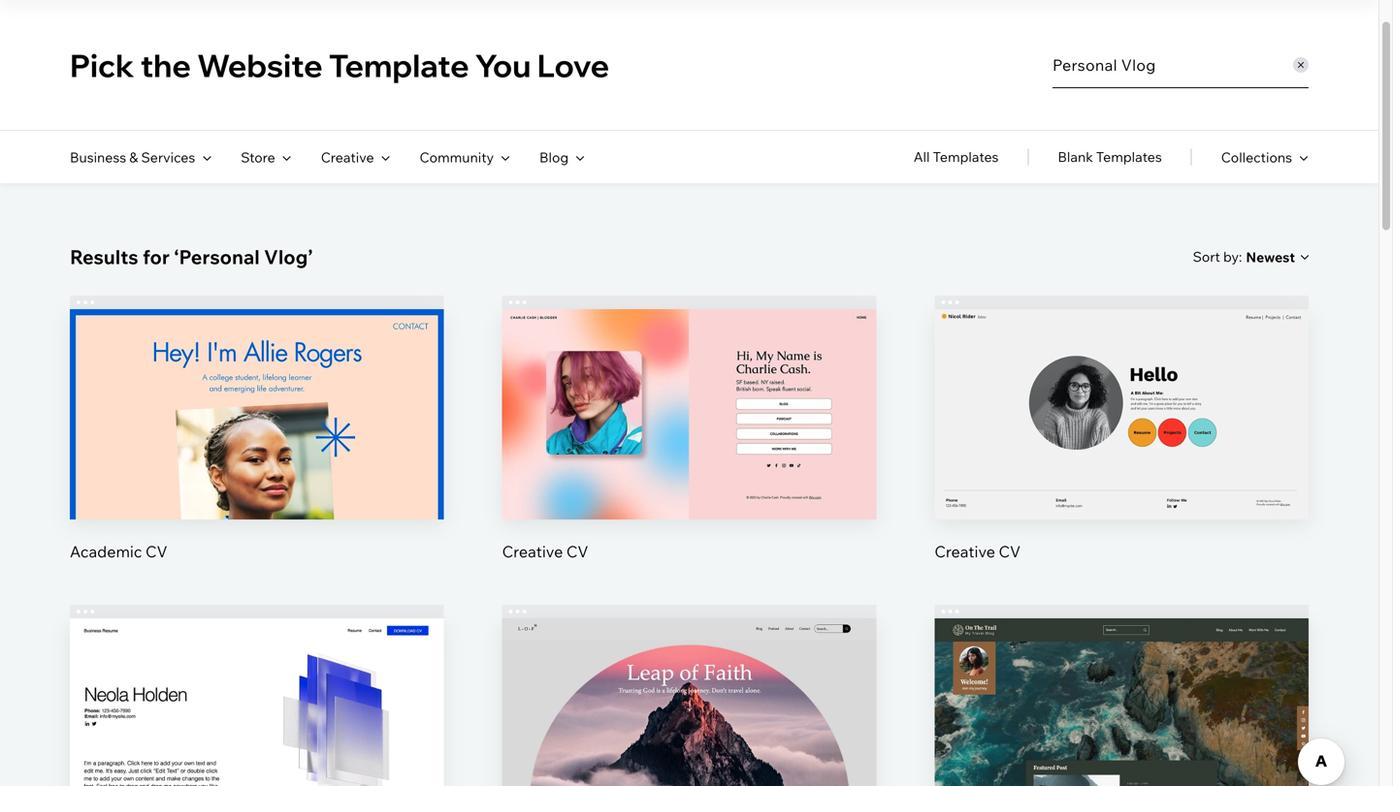 Task type: describe. For each thing, give the bounding box(es) containing it.
website templates - travel blog image
[[934, 619, 1309, 787]]

view for view popup button related to second creative cv group from the right
[[671, 442, 707, 461]]

&
[[129, 149, 138, 166]]

website templates - religious blog & podcast image
[[502, 619, 876, 787]]

templates for blank templates
[[1096, 148, 1162, 165]]

vlog'
[[264, 245, 313, 269]]

website
[[197, 45, 323, 85]]

website templates - creative cv image for view popup button related to 2nd creative cv group from the left
[[934, 309, 1309, 520]]

edit button for view popup button within academic cv group
[[211, 362, 303, 409]]

edit button for view popup button related to second creative cv group from the right
[[643, 362, 735, 409]]

edit for view popup button within academic cv group
[[242, 376, 271, 395]]

academic cv
[[70, 542, 167, 562]]

business & services
[[70, 149, 195, 166]]

Search search field
[[1053, 42, 1309, 88]]

view button for academic cv group
[[211, 428, 303, 475]]

template
[[329, 45, 469, 85]]

view for view popup button related to 2nd creative cv group from the left
[[1104, 442, 1140, 461]]

sort
[[1193, 248, 1220, 265]]

1 creative cv group from the left
[[502, 296, 876, 563]]

edit for view popup button related to 2nd creative cv group from the left
[[1107, 376, 1136, 395]]

pick
[[70, 45, 134, 85]]

categories by subject element
[[70, 131, 585, 183]]

newest
[[1246, 249, 1295, 266]]

reset image
[[1293, 57, 1309, 73]]

collections
[[1221, 149, 1292, 166]]

sort by:
[[1193, 248, 1242, 265]]

cv for 2nd creative cv group from the left
[[999, 542, 1021, 562]]

all templates
[[914, 148, 999, 165]]

view button for second creative cv group from the right
[[643, 428, 735, 475]]

generic categories element
[[914, 131, 1309, 183]]

edit for view popup button related to second creative cv group from the right
[[675, 376, 704, 395]]



Task type: locate. For each thing, give the bounding box(es) containing it.
2 creative cv group from the left
[[934, 296, 1309, 563]]

0 horizontal spatial creative
[[321, 149, 374, 166]]

love
[[537, 45, 609, 85]]

categories. use the left and right arrow keys to navigate the menu element
[[0, 131, 1378, 183]]

all
[[914, 148, 930, 165]]

0 horizontal spatial cv
[[146, 542, 167, 562]]

creative cv
[[502, 542, 588, 562], [934, 542, 1021, 562]]

website templates - business cv image
[[70, 619, 444, 787]]

1 templates from the left
[[933, 148, 999, 165]]

the
[[140, 45, 191, 85]]

1 horizontal spatial creative cv
[[934, 542, 1021, 562]]

view
[[239, 442, 275, 461], [671, 442, 707, 461], [1104, 442, 1140, 461], [671, 751, 707, 771], [1104, 751, 1140, 771]]

community
[[420, 149, 494, 166]]

None search field
[[1053, 42, 1309, 88]]

edit button for view popup button related to 2nd creative cv group from the left
[[1075, 362, 1168, 409]]

results for 'personal vlog'
[[70, 245, 313, 269]]

services
[[141, 149, 195, 166]]

view button for 2nd creative cv group from the left
[[1075, 428, 1168, 475]]

1 horizontal spatial creative cv group
[[934, 296, 1309, 563]]

view for view popup button within academic cv group
[[239, 442, 275, 461]]

cv
[[146, 542, 167, 562], [566, 542, 588, 562], [999, 542, 1021, 562]]

cv for second creative cv group from the right
[[566, 542, 588, 562]]

0 horizontal spatial templates
[[933, 148, 999, 165]]

website templates - creative cv image
[[502, 309, 876, 520], [934, 309, 1309, 520]]

store
[[241, 149, 275, 166]]

2 cv from the left
[[566, 542, 588, 562]]

0 horizontal spatial creative cv
[[502, 542, 588, 562]]

cv inside academic cv group
[[146, 542, 167, 562]]

edit button inside academic cv group
[[211, 362, 303, 409]]

1 horizontal spatial templates
[[1096, 148, 1162, 165]]

for
[[143, 245, 170, 269]]

1 horizontal spatial creative
[[502, 542, 563, 562]]

templates
[[933, 148, 999, 165], [1096, 148, 1162, 165]]

2 creative cv from the left
[[934, 542, 1021, 562]]

3 cv from the left
[[999, 542, 1021, 562]]

edit inside academic cv group
[[242, 376, 271, 395]]

templates for all templates
[[933, 148, 999, 165]]

templates right blank
[[1096, 148, 1162, 165]]

0 horizontal spatial website templates - creative cv image
[[502, 309, 876, 520]]

website templates - academic cv image
[[70, 309, 444, 520]]

1 horizontal spatial website templates - creative cv image
[[934, 309, 1309, 520]]

blank templates link
[[1058, 131, 1162, 183]]

view inside academic cv group
[[239, 442, 275, 461]]

business
[[70, 149, 126, 166]]

2 website templates - creative cv image from the left
[[934, 309, 1309, 520]]

cv for academic cv group
[[146, 542, 167, 562]]

blank
[[1058, 148, 1093, 165]]

2 horizontal spatial cv
[[999, 542, 1021, 562]]

creative for second creative cv group from the right
[[502, 542, 563, 562]]

by:
[[1223, 248, 1242, 265]]

view button
[[211, 428, 303, 475], [643, 428, 735, 475], [1075, 428, 1168, 475], [643, 738, 735, 784], [1075, 738, 1168, 784]]

templates right all
[[933, 148, 999, 165]]

view button inside academic cv group
[[211, 428, 303, 475]]

blog
[[539, 149, 569, 166]]

1 horizontal spatial cv
[[566, 542, 588, 562]]

creative for 2nd creative cv group from the left
[[934, 542, 995, 562]]

academic cv group
[[70, 296, 444, 563]]

0 horizontal spatial creative cv group
[[502, 296, 876, 563]]

all templates link
[[914, 131, 999, 183]]

1 cv from the left
[[146, 542, 167, 562]]

2 horizontal spatial creative
[[934, 542, 995, 562]]

1 website templates - creative cv image from the left
[[502, 309, 876, 520]]

'personal
[[174, 245, 260, 269]]

edit button
[[211, 362, 303, 409], [643, 362, 735, 409], [1075, 362, 1168, 409], [643, 672, 735, 718], [1075, 672, 1168, 718]]

you
[[475, 45, 531, 85]]

blank templates
[[1058, 148, 1162, 165]]

website templates - creative cv image for view popup button related to second creative cv group from the right
[[502, 309, 876, 520]]

pick the website template you love
[[70, 45, 609, 85]]

creative
[[321, 149, 374, 166], [502, 542, 563, 562], [934, 542, 995, 562]]

edit
[[242, 376, 271, 395], [675, 376, 704, 395], [1107, 376, 1136, 395], [675, 685, 704, 705], [1107, 685, 1136, 705]]

academic
[[70, 542, 142, 562]]

2 templates from the left
[[1096, 148, 1162, 165]]

results
[[70, 245, 138, 269]]

1 creative cv from the left
[[502, 542, 588, 562]]

creative cv group
[[502, 296, 876, 563], [934, 296, 1309, 563]]

creative inside categories by subject element
[[321, 149, 374, 166]]



Task type: vqa. For each thing, say whether or not it's contained in the screenshot.
View
yes



